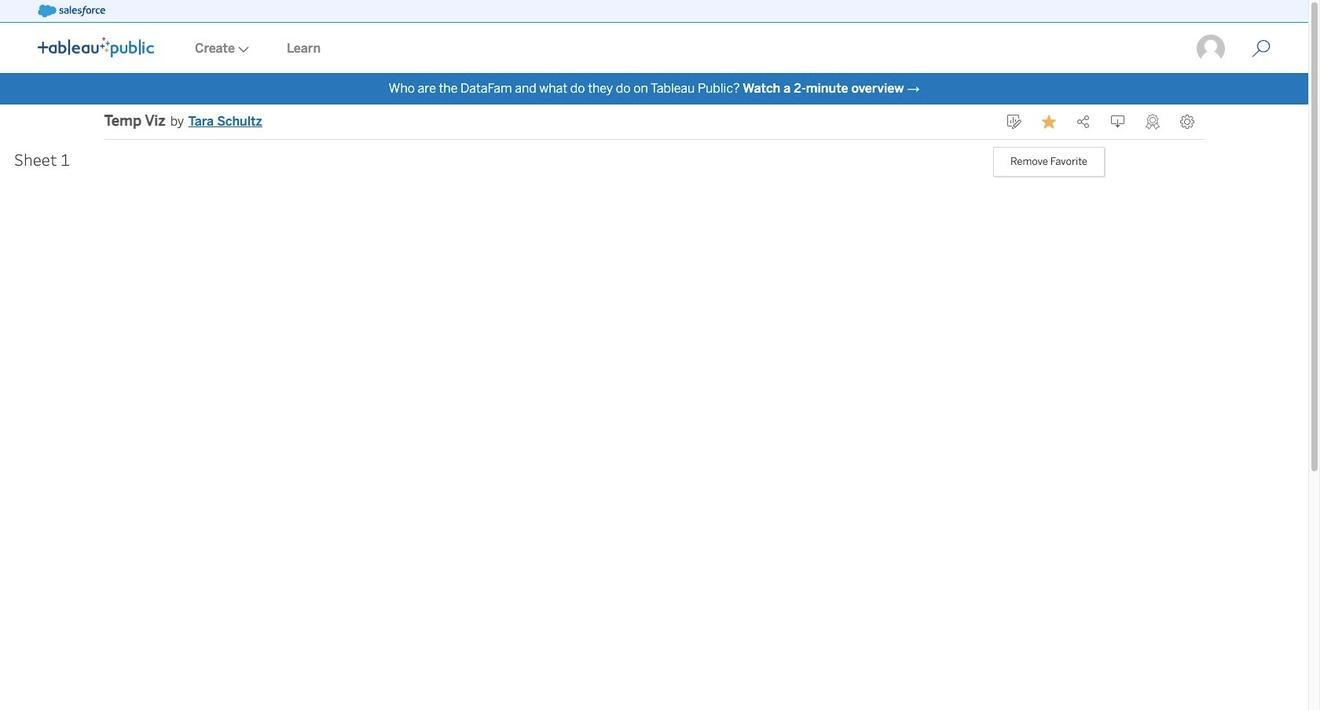 Task type: vqa. For each thing, say whether or not it's contained in the screenshot.
the topmost Region (People)
no



Task type: locate. For each thing, give the bounding box(es) containing it.
tara.schultz image
[[1195, 33, 1227, 64]]

create image
[[235, 46, 249, 53]]

go to search image
[[1233, 39, 1290, 58]]

edit image
[[1007, 115, 1021, 129]]



Task type: describe. For each thing, give the bounding box(es) containing it.
favorite button image
[[1042, 115, 1056, 129]]

nominate for viz of the day image
[[1146, 114, 1160, 130]]

salesforce logo image
[[38, 5, 105, 17]]

logo image
[[38, 37, 154, 57]]



